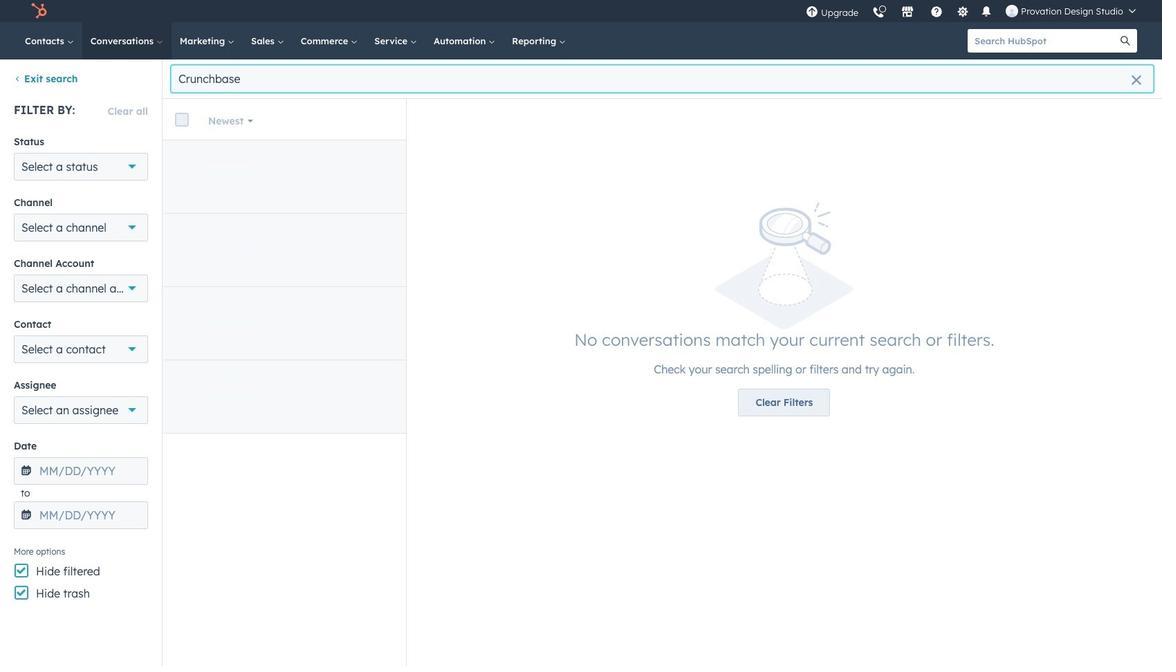 Task type: locate. For each thing, give the bounding box(es) containing it.
MM/DD/YYYY text field
[[14, 502, 148, 529]]

menu
[[799, 0, 1146, 22]]

Search search field
[[171, 65, 1154, 93]]

clear input image
[[1132, 75, 1143, 87]]

main content
[[163, 99, 1163, 666]]

marketplaces image
[[902, 6, 914, 19]]

Search HubSpot search field
[[968, 29, 1114, 53]]

james peterson image
[[1006, 5, 1019, 17]]



Task type: describe. For each thing, give the bounding box(es) containing it.
MM/DD/YYYY text field
[[14, 457, 148, 485]]



Task type: vqa. For each thing, say whether or not it's contained in the screenshot.
Calling
no



